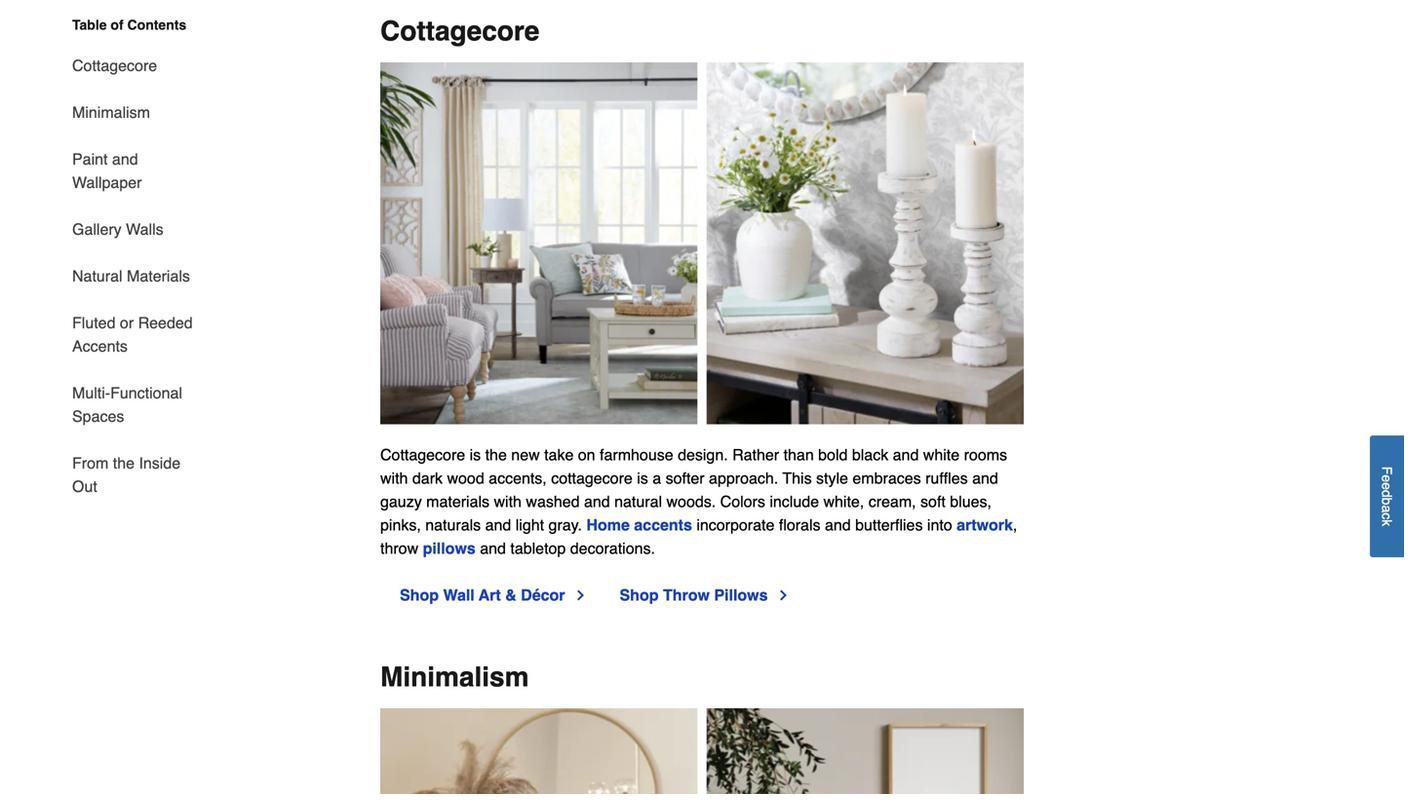 Task type: vqa. For each thing, say whether or not it's contained in the screenshot.
contents
yes



Task type: locate. For each thing, give the bounding box(es) containing it.
gallery walls link
[[72, 206, 163, 253]]

the inside from the inside out
[[113, 454, 135, 472]]

and down "cottagecore"
[[584, 493, 610, 511]]

minimalism inside the table of contents element
[[72, 103, 150, 121]]

is up the wood
[[470, 446, 481, 464]]

with
[[380, 470, 408, 488], [494, 493, 522, 511]]

0 vertical spatial is
[[470, 446, 481, 464]]

and up wallpaper
[[112, 150, 138, 168]]

shop wall art & décor
[[400, 587, 565, 605]]

0 horizontal spatial a
[[653, 470, 661, 488]]

naturals
[[425, 516, 481, 534]]

cottagecore
[[551, 470, 633, 488]]

shop for shop wall art & décor
[[400, 587, 439, 605]]

d
[[1379, 490, 1395, 498]]

this
[[782, 470, 812, 488]]

natural
[[614, 493, 662, 511]]

of
[[111, 17, 123, 33]]

e up b
[[1379, 482, 1395, 490]]

incorporate
[[696, 516, 775, 534]]

dark
[[412, 470, 443, 488]]

butterflies
[[855, 516, 923, 534]]

materials
[[127, 267, 190, 285]]

0 vertical spatial minimalism
[[72, 103, 150, 121]]

pillows
[[423, 540, 476, 558]]

home accents incorporate florals and butterflies into artwork
[[586, 516, 1013, 534]]

multi-functional spaces link
[[72, 370, 203, 440]]

and down white,
[[825, 516, 851, 534]]

e up d
[[1379, 475, 1395, 482]]

0 horizontal spatial the
[[113, 454, 135, 472]]

0 horizontal spatial with
[[380, 470, 408, 488]]

natural materials
[[72, 267, 190, 285]]

a up k
[[1379, 505, 1395, 513]]

0 horizontal spatial shop
[[400, 587, 439, 605]]

black
[[852, 446, 888, 464]]

tabletop
[[510, 540, 566, 558]]

and right pillows link
[[480, 540, 506, 558]]

2 vertical spatial cottagecore
[[380, 446, 465, 464]]

e
[[1379, 475, 1395, 482], [1379, 482, 1395, 490]]

is up natural
[[637, 470, 648, 488]]

than
[[784, 446, 814, 464]]

1 vertical spatial a
[[1379, 505, 1395, 513]]

0 vertical spatial cottagecore
[[380, 15, 540, 47]]

or
[[120, 314, 134, 332]]

and
[[112, 150, 138, 168], [893, 446, 919, 464], [972, 470, 998, 488], [584, 493, 610, 511], [485, 516, 511, 534], [825, 516, 851, 534], [480, 540, 506, 558]]

materials
[[426, 493, 490, 511]]

2 e from the top
[[1379, 482, 1395, 490]]

0 vertical spatial a
[[653, 470, 661, 488]]

with up the gauzy
[[380, 470, 408, 488]]

b
[[1379, 498, 1395, 505]]

and up embraces
[[893, 446, 919, 464]]

1 horizontal spatial the
[[485, 446, 507, 464]]

shop left wall
[[400, 587, 439, 605]]

gallery
[[72, 220, 122, 238]]

accents
[[634, 516, 692, 534]]

walls
[[126, 220, 163, 238]]

1 vertical spatial cottagecore
[[72, 57, 157, 75]]

wall
[[443, 587, 475, 605]]

home accents link
[[586, 516, 692, 534]]

and down "rooms"
[[972, 470, 998, 488]]

rather
[[732, 446, 779, 464]]

1 horizontal spatial a
[[1379, 505, 1395, 513]]

bold
[[818, 446, 848, 464]]

white
[[923, 446, 960, 464]]

woods.
[[666, 493, 716, 511]]

soft
[[920, 493, 946, 511]]

2 shop from the left
[[620, 587, 659, 605]]

1 horizontal spatial minimalism
[[380, 662, 529, 693]]

minimalism down wall
[[380, 662, 529, 693]]

1 shop from the left
[[400, 587, 439, 605]]

paint and wallpaper
[[72, 150, 142, 192]]

rooms
[[964, 446, 1007, 464]]

cottagecore
[[380, 15, 540, 47], [72, 57, 157, 75], [380, 446, 465, 464]]

the left new
[[485, 446, 507, 464]]

c
[[1379, 513, 1395, 520]]

1 e from the top
[[1379, 475, 1395, 482]]

washed
[[526, 493, 580, 511]]

1 horizontal spatial with
[[494, 493, 522, 511]]

pinks,
[[380, 516, 421, 534]]

0 horizontal spatial minimalism
[[72, 103, 150, 121]]

1 horizontal spatial is
[[637, 470, 648, 488]]

a left softer
[[653, 470, 661, 488]]

with down the accents,
[[494, 493, 522, 511]]

blues,
[[950, 493, 992, 511]]

minimalism down cottagecore link
[[72, 103, 150, 121]]

fluted or reeded accents link
[[72, 300, 203, 370]]

colors
[[720, 493, 765, 511]]

new
[[511, 446, 540, 464]]

accents,
[[489, 470, 547, 488]]

minimalism link
[[72, 89, 150, 136]]

the
[[485, 446, 507, 464], [113, 454, 135, 472]]

table of contents element
[[57, 15, 203, 499]]

1 vertical spatial is
[[637, 470, 648, 488]]

f e e d b a c k
[[1379, 467, 1395, 527]]

1 horizontal spatial shop
[[620, 587, 659, 605]]

from the inside out
[[72, 454, 181, 496]]

0 vertical spatial with
[[380, 470, 408, 488]]

ruffles
[[925, 470, 968, 488]]

a
[[653, 470, 661, 488], [1379, 505, 1395, 513]]

accents
[[72, 337, 128, 355]]

minimalism
[[72, 103, 150, 121], [380, 662, 529, 693]]

shop left throw
[[620, 587, 659, 605]]

the right from
[[113, 454, 135, 472]]



Task type: describe. For each thing, give the bounding box(es) containing it.
chevron right image
[[776, 588, 791, 604]]

paint
[[72, 150, 108, 168]]

décor
[[521, 587, 565, 605]]

chevron right image
[[573, 588, 588, 604]]

into
[[927, 516, 952, 534]]

home
[[586, 516, 630, 534]]

, throw
[[380, 516, 1017, 558]]

artwork
[[957, 516, 1013, 534]]

1 vertical spatial with
[[494, 493, 522, 511]]

cottagecore is the new take on farmhouse design. rather than bold black and white rooms with dark wood accents, cottagecore is a softer approach. this style embraces ruffles and gauzy materials with washed and natural woods. colors include white, cream, soft blues, pinks, naturals and light gray.
[[380, 446, 1007, 534]]

gauzy
[[380, 493, 422, 511]]

inside
[[139, 454, 181, 472]]

functional
[[110, 384, 182, 402]]

,
[[1013, 516, 1017, 534]]

natural materials link
[[72, 253, 190, 300]]

throw
[[663, 587, 710, 605]]

light
[[516, 516, 544, 534]]

a inside cottagecore is the new take on farmhouse design. rather than bold black and white rooms with dark wood accents, cottagecore is a softer approach. this style embraces ruffles and gauzy materials with washed and natural woods. colors include white, cream, soft blues, pinks, naturals and light gray.
[[653, 470, 661, 488]]

cottagecore inside cottagecore is the new take on farmhouse design. rather than bold black and white rooms with dark wood accents, cottagecore is a softer approach. this style embraces ruffles and gauzy materials with washed and natural woods. colors include white, cream, soft blues, pinks, naturals and light gray.
[[380, 446, 465, 464]]

multi-functional spaces
[[72, 384, 182, 426]]

florals
[[779, 516, 820, 534]]

a living room with striped chairs, a gray sofa, a chest with flowers and a lantern. image
[[380, 62, 1024, 424]]

cottagecore inside the table of contents element
[[72, 57, 157, 75]]

throw
[[380, 540, 418, 558]]

approach.
[[709, 470, 778, 488]]

a brown credenza with a round mirror and a leather and wood chair with a basket. image
[[380, 709, 1024, 795]]

farmhouse
[[600, 446, 673, 464]]

spaces
[[72, 408, 124, 426]]

shop for shop throw pillows
[[620, 587, 659, 605]]

art
[[479, 587, 501, 605]]

wood
[[447, 470, 484, 488]]

from the inside out link
[[72, 440, 203, 499]]

take
[[544, 446, 574, 464]]

style
[[816, 470, 848, 488]]

1 vertical spatial minimalism
[[380, 662, 529, 693]]

shop wall art & décor link
[[400, 584, 588, 608]]

gallery walls
[[72, 220, 163, 238]]

multi-
[[72, 384, 110, 402]]

design.
[[678, 446, 728, 464]]

table
[[72, 17, 107, 33]]

softer
[[666, 470, 705, 488]]

k
[[1379, 520, 1395, 527]]

f
[[1379, 467, 1395, 475]]

out
[[72, 478, 97, 496]]

gray.
[[549, 516, 582, 534]]

reeded
[[138, 314, 193, 332]]

paint and wallpaper link
[[72, 136, 203, 206]]

from
[[72, 454, 109, 472]]

and inside paint and wallpaper
[[112, 150, 138, 168]]

shop throw pillows
[[620, 587, 768, 605]]

artwork link
[[957, 516, 1013, 534]]

and left light
[[485, 516, 511, 534]]

include
[[770, 493, 819, 511]]

table of contents
[[72, 17, 186, 33]]

fluted
[[72, 314, 116, 332]]

white,
[[823, 493, 864, 511]]

fluted or reeded accents
[[72, 314, 193, 355]]

0 horizontal spatial is
[[470, 446, 481, 464]]

on
[[578, 446, 595, 464]]

pillows
[[714, 587, 768, 605]]

the inside cottagecore is the new take on farmhouse design. rather than bold black and white rooms with dark wood accents, cottagecore is a softer approach. this style embraces ruffles and gauzy materials with washed and natural woods. colors include white, cream, soft blues, pinks, naturals and light gray.
[[485, 446, 507, 464]]

pillows link
[[423, 540, 476, 558]]

natural
[[72, 267, 122, 285]]

embraces
[[853, 470, 921, 488]]

a inside "button"
[[1379, 505, 1395, 513]]

decorations.
[[570, 540, 655, 558]]

pillows and tabletop decorations.
[[423, 540, 655, 558]]

cream,
[[868, 493, 916, 511]]

cottagecore link
[[72, 42, 157, 89]]

wallpaper
[[72, 174, 142, 192]]

&
[[505, 587, 516, 605]]

shop throw pillows link
[[620, 584, 791, 608]]

contents
[[127, 17, 186, 33]]

f e e d b a c k button
[[1370, 436, 1404, 557]]



